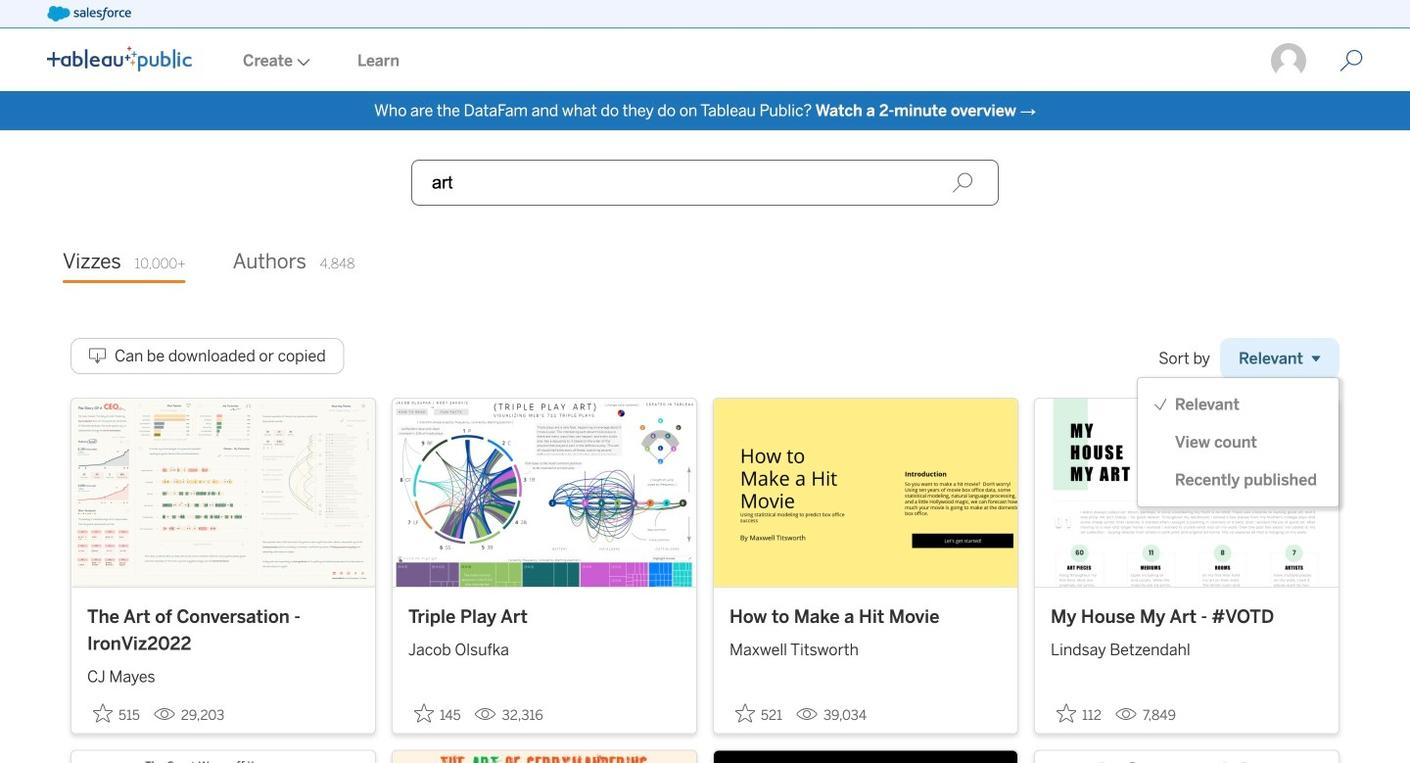 Task type: locate. For each thing, give the bounding box(es) containing it.
logo image
[[47, 46, 192, 72]]

4 workbook thumbnail image from the left
[[1036, 399, 1339, 587]]

add favorite image
[[93, 704, 113, 723]]

3 add favorite image from the left
[[1057, 704, 1077, 723]]

2 horizontal spatial add favorite image
[[1057, 704, 1077, 723]]

Add Favorite button
[[87, 698, 146, 729], [409, 698, 467, 729], [730, 698, 789, 729], [1051, 698, 1108, 729]]

Search input field
[[411, 160, 999, 206]]

2 workbook thumbnail image from the left
[[393, 399, 697, 587]]

2 add favorite button from the left
[[409, 698, 467, 729]]

3 add favorite button from the left
[[730, 698, 789, 729]]

2 add favorite image from the left
[[736, 704, 755, 723]]

4 add favorite button from the left
[[1051, 698, 1108, 729]]

0 horizontal spatial add favorite image
[[414, 704, 434, 723]]

add favorite image
[[414, 704, 434, 723], [736, 704, 755, 723], [1057, 704, 1077, 723]]

create image
[[293, 58, 311, 66]]

workbook thumbnail image for 3rd add favorite button from right
[[393, 399, 697, 587]]

3 workbook thumbnail image from the left
[[714, 399, 1018, 587]]

add favorite image for third add favorite button from the left
[[736, 704, 755, 723]]

workbook thumbnail image for third add favorite button from the left
[[714, 399, 1018, 587]]

1 horizontal spatial add favorite image
[[736, 704, 755, 723]]

workbook thumbnail image
[[72, 399, 375, 587], [393, 399, 697, 587], [714, 399, 1018, 587], [1036, 399, 1339, 587]]

1 add favorite image from the left
[[414, 704, 434, 723]]

add favorite image for 4th add favorite button from left
[[1057, 704, 1077, 723]]

search image
[[952, 172, 974, 193]]

list options menu
[[1138, 386, 1339, 499]]

1 workbook thumbnail image from the left
[[72, 399, 375, 587]]



Task type: vqa. For each thing, say whether or not it's contained in the screenshot.
jacob.simon6557 image
no



Task type: describe. For each thing, give the bounding box(es) containing it.
gary.orlando image
[[1270, 41, 1309, 80]]

add favorite image for 3rd add favorite button from right
[[414, 704, 434, 723]]

workbook thumbnail image for 4th add favorite button from left
[[1036, 399, 1339, 587]]

go to search image
[[1317, 49, 1387, 73]]

salesforce logo image
[[47, 6, 131, 22]]

1 add favorite button from the left
[[87, 698, 146, 729]]

workbook thumbnail image for 4th add favorite button from the right
[[72, 399, 375, 587]]



